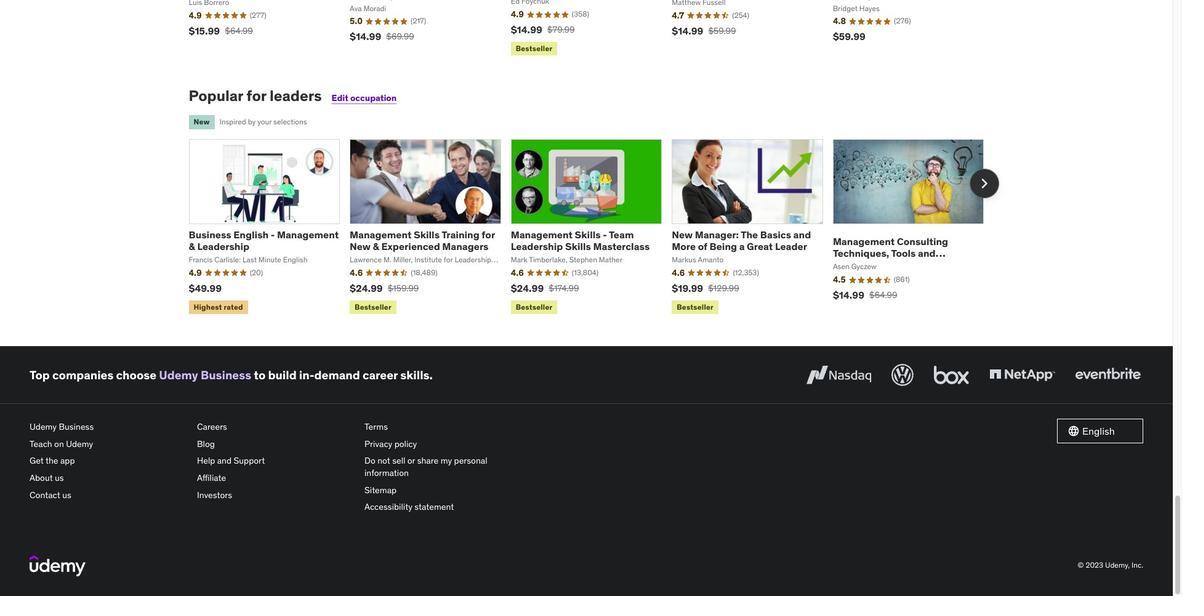 Task type: vqa. For each thing, say whether or not it's contained in the screenshot.
the Understand
no



Task type: describe. For each thing, give the bounding box(es) containing it.
sitemap link
[[365, 482, 522, 499]]

masterclass
[[593, 240, 650, 252]]

investors
[[197, 489, 232, 500]]

managers
[[442, 240, 489, 252]]

about us link
[[30, 470, 187, 487]]

new manager: the basics and more of being a great leader link
[[672, 228, 811, 252]]

help and support link
[[197, 453, 355, 470]]

udemy,
[[1105, 561, 1130, 570]]

1 vertical spatial udemy business link
[[30, 419, 187, 436]]

and for basics
[[793, 228, 811, 241]]

being
[[710, 240, 737, 252]]

and inside careers blog help and support affiliate investors
[[217, 455, 232, 466]]

investors link
[[197, 487, 355, 504]]

more
[[672, 240, 696, 252]]

your
[[258, 117, 272, 126]]

the
[[741, 228, 758, 241]]

management for management consulting techniques, tools and frameworks
[[833, 235, 895, 248]]

career
[[363, 367, 398, 382]]

management consulting techniques, tools and frameworks
[[833, 235, 948, 271]]

business inside business english - management & leadership
[[189, 228, 231, 241]]

frameworks
[[833, 259, 891, 271]]

basics
[[760, 228, 791, 241]]

blog link
[[197, 436, 355, 453]]

& inside business english - management & leadership
[[189, 240, 195, 252]]

- for team
[[603, 228, 607, 241]]

get
[[30, 455, 44, 466]]

- for management
[[271, 228, 275, 241]]

nasdaq image
[[804, 362, 874, 389]]

top
[[30, 367, 50, 382]]

terms link
[[365, 419, 522, 436]]

©
[[1078, 561, 1084, 570]]

contact us link
[[30, 487, 187, 504]]

contact
[[30, 489, 60, 500]]

1 vertical spatial business
[[201, 367, 251, 382]]

edit occupation
[[332, 93, 397, 104]]

management skills training for new & experienced managers link
[[350, 228, 495, 252]]

to
[[254, 367, 266, 382]]

popular for leaders
[[189, 86, 322, 106]]

personal
[[454, 455, 487, 466]]

blog
[[197, 438, 215, 449]]

app
[[60, 455, 75, 466]]

management consulting techniques, tools and frameworks link
[[833, 235, 948, 271]]

do not sell or share my personal information button
[[365, 453, 522, 482]]

statement
[[415, 501, 454, 512]]

english button
[[1057, 419, 1143, 443]]

affiliate
[[197, 472, 226, 483]]

management skills training for new & experienced managers
[[350, 228, 495, 252]]

inspired
[[220, 117, 246, 126]]

the
[[46, 455, 58, 466]]

careers blog help and support affiliate investors
[[197, 421, 265, 500]]

management for management skills - team leadership skills masterclass
[[511, 228, 573, 241]]

and for tools
[[918, 247, 936, 259]]

carousel element
[[189, 139, 999, 317]]

leaders
[[270, 86, 322, 106]]

2 vertical spatial udemy
[[66, 438, 93, 449]]

inc.
[[1132, 561, 1143, 570]]

share
[[417, 455, 439, 466]]

popular
[[189, 86, 243, 106]]

selections
[[273, 117, 307, 126]]

about
[[30, 472, 53, 483]]

terms
[[365, 421, 388, 432]]

0 vertical spatial udemy business link
[[159, 367, 251, 382]]

management inside business english - management & leadership
[[277, 228, 339, 241]]

top companies choose udemy business to build in-demand career skills.
[[30, 367, 433, 382]]

occupation
[[350, 93, 397, 104]]

consulting
[[897, 235, 948, 248]]

0 horizontal spatial for
[[247, 86, 266, 106]]

leadership inside business english - management & leadership
[[197, 240, 249, 252]]

careers
[[197, 421, 227, 432]]

1 vertical spatial us
[[62, 489, 71, 500]]

a
[[739, 240, 745, 252]]

tools
[[891, 247, 916, 259]]

privacy policy link
[[365, 436, 522, 453]]

© 2023 udemy, inc.
[[1078, 561, 1143, 570]]

small image
[[1068, 425, 1080, 437]]

choose
[[116, 367, 156, 382]]

udemy business teach on udemy get the app about us contact us
[[30, 421, 94, 500]]

leader
[[775, 240, 807, 252]]



Task type: locate. For each thing, give the bounding box(es) containing it.
and inside 'new manager: the basics and more of being a great leader'
[[793, 228, 811, 241]]

0 vertical spatial business
[[189, 228, 231, 241]]

and
[[793, 228, 811, 241], [918, 247, 936, 259], [217, 455, 232, 466]]

get the app link
[[30, 453, 187, 470]]

0 horizontal spatial udemy
[[30, 421, 57, 432]]

english inside business english - management & leadership
[[234, 228, 269, 241]]

leadership inside management skills - team leadership skills masterclass
[[511, 240, 563, 252]]

2 vertical spatial and
[[217, 455, 232, 466]]

for
[[247, 86, 266, 106], [482, 228, 495, 241]]

edit occupation button
[[332, 93, 397, 104]]

management
[[277, 228, 339, 241], [350, 228, 412, 241], [511, 228, 573, 241], [833, 235, 895, 248]]

companies
[[52, 367, 114, 382]]

2 & from the left
[[373, 240, 379, 252]]

skills for masterclass
[[575, 228, 601, 241]]

2 - from the left
[[603, 228, 607, 241]]

terms privacy policy do not sell or share my personal information sitemap accessibility statement
[[365, 421, 487, 512]]

management skills - team leadership skills masterclass
[[511, 228, 650, 252]]

2 horizontal spatial and
[[918, 247, 936, 259]]

0 vertical spatial us
[[55, 472, 64, 483]]

2 horizontal spatial udemy
[[159, 367, 198, 382]]

careers link
[[197, 419, 355, 436]]

- inside business english - management & leadership
[[271, 228, 275, 241]]

1 leadership from the left
[[197, 240, 249, 252]]

do
[[365, 455, 375, 466]]

team
[[609, 228, 634, 241]]

new for new manager: the basics and more of being a great leader
[[672, 228, 693, 241]]

skills left training
[[414, 228, 440, 241]]

1 vertical spatial english
[[1083, 425, 1115, 437]]

0 horizontal spatial new
[[194, 117, 210, 126]]

business english - management & leadership link
[[189, 228, 339, 252]]

accessibility statement link
[[365, 499, 522, 516]]

box image
[[931, 362, 972, 389]]

udemy business link up the 'careers'
[[159, 367, 251, 382]]

and right help
[[217, 455, 232, 466]]

not
[[378, 455, 390, 466]]

affiliate link
[[197, 470, 355, 487]]

in-
[[299, 367, 314, 382]]

demand
[[314, 367, 360, 382]]

new inside 'new manager: the basics and more of being a great leader'
[[672, 228, 693, 241]]

new left of
[[672, 228, 693, 241]]

skills left the team
[[575, 228, 601, 241]]

new manager: the basics and more of being a great leader
[[672, 228, 811, 252]]

new down popular in the left of the page
[[194, 117, 210, 126]]

0 horizontal spatial leadership
[[197, 240, 249, 252]]

management for management skills training for new & experienced managers
[[350, 228, 412, 241]]

udemy up teach at bottom
[[30, 421, 57, 432]]

2023
[[1086, 561, 1104, 570]]

english inside the 'english' button
[[1083, 425, 1115, 437]]

and right basics
[[793, 228, 811, 241]]

1 horizontal spatial leadership
[[511, 240, 563, 252]]

experienced
[[381, 240, 440, 252]]

management inside management skills - team leadership skills masterclass
[[511, 228, 573, 241]]

new inside the management skills training for new & experienced managers
[[350, 240, 371, 252]]

1 vertical spatial and
[[918, 247, 936, 259]]

0 vertical spatial udemy
[[159, 367, 198, 382]]

skills for experienced
[[414, 228, 440, 241]]

sitemap
[[365, 484, 397, 495]]

management skills - team leadership skills masterclass link
[[511, 228, 650, 252]]

support
[[234, 455, 265, 466]]

&
[[189, 240, 195, 252], [373, 240, 379, 252]]

new for new
[[194, 117, 210, 126]]

management inside the management skills training for new & experienced managers
[[350, 228, 412, 241]]

my
[[441, 455, 452, 466]]

edit
[[332, 93, 348, 104]]

policy
[[395, 438, 417, 449]]

teach
[[30, 438, 52, 449]]

or
[[408, 455, 415, 466]]

help
[[197, 455, 215, 466]]

0 horizontal spatial -
[[271, 228, 275, 241]]

for right training
[[482, 228, 495, 241]]

build
[[268, 367, 297, 382]]

business inside "udemy business teach on udemy get the app about us contact us"
[[59, 421, 94, 432]]

udemy business link up get the app link at the left of the page
[[30, 419, 187, 436]]

us right about
[[55, 472, 64, 483]]

next image
[[974, 174, 994, 193]]

for inside the management skills training for new & experienced managers
[[482, 228, 495, 241]]

skills.
[[400, 367, 433, 382]]

0 vertical spatial english
[[234, 228, 269, 241]]

training
[[442, 228, 480, 241]]

volkswagen image
[[889, 362, 916, 389]]

for up by
[[247, 86, 266, 106]]

1 horizontal spatial english
[[1083, 425, 1115, 437]]

- inside management skills - team leadership skills masterclass
[[603, 228, 607, 241]]

1 & from the left
[[189, 240, 195, 252]]

0 horizontal spatial &
[[189, 240, 195, 252]]

eventbrite image
[[1073, 362, 1143, 389]]

1 horizontal spatial and
[[793, 228, 811, 241]]

1 - from the left
[[271, 228, 275, 241]]

manager:
[[695, 228, 739, 241]]

skills left masterclass
[[565, 240, 591, 252]]

0 horizontal spatial and
[[217, 455, 232, 466]]

& inside the management skills training for new & experienced managers
[[373, 240, 379, 252]]

and inside management consulting techniques, tools and frameworks
[[918, 247, 936, 259]]

skills inside the management skills training for new & experienced managers
[[414, 228, 440, 241]]

udemy image
[[30, 555, 86, 576]]

1 horizontal spatial -
[[603, 228, 607, 241]]

by
[[248, 117, 256, 126]]

1 horizontal spatial &
[[373, 240, 379, 252]]

great
[[747, 240, 773, 252]]

netapp image
[[987, 362, 1058, 389]]

new left experienced in the left of the page
[[350, 240, 371, 252]]

1 horizontal spatial new
[[350, 240, 371, 252]]

of
[[698, 240, 708, 252]]

2 vertical spatial business
[[59, 421, 94, 432]]

business english - management & leadership
[[189, 228, 339, 252]]

1 horizontal spatial for
[[482, 228, 495, 241]]

0 horizontal spatial english
[[234, 228, 269, 241]]

and right tools
[[918, 247, 936, 259]]

information
[[365, 467, 409, 478]]

-
[[271, 228, 275, 241], [603, 228, 607, 241]]

udemy right the on
[[66, 438, 93, 449]]

us
[[55, 472, 64, 483], [62, 489, 71, 500]]

2 leadership from the left
[[511, 240, 563, 252]]

1 horizontal spatial udemy
[[66, 438, 93, 449]]

accessibility
[[365, 501, 413, 512]]

business
[[189, 228, 231, 241], [201, 367, 251, 382], [59, 421, 94, 432]]

inspired by your selections
[[220, 117, 307, 126]]

privacy
[[365, 438, 392, 449]]

new
[[194, 117, 210, 126], [672, 228, 693, 241], [350, 240, 371, 252]]

management inside management consulting techniques, tools and frameworks
[[833, 235, 895, 248]]

0 vertical spatial and
[[793, 228, 811, 241]]

techniques,
[[833, 247, 889, 259]]

2 horizontal spatial new
[[672, 228, 693, 241]]

skills
[[414, 228, 440, 241], [575, 228, 601, 241], [565, 240, 591, 252]]

1 vertical spatial for
[[482, 228, 495, 241]]

leadership
[[197, 240, 249, 252], [511, 240, 563, 252]]

udemy right the "choose" at the left of page
[[159, 367, 198, 382]]

0 vertical spatial for
[[247, 86, 266, 106]]

us right contact
[[62, 489, 71, 500]]

teach on udemy link
[[30, 436, 187, 453]]

on
[[54, 438, 64, 449]]

1 vertical spatial udemy
[[30, 421, 57, 432]]

sell
[[392, 455, 405, 466]]



